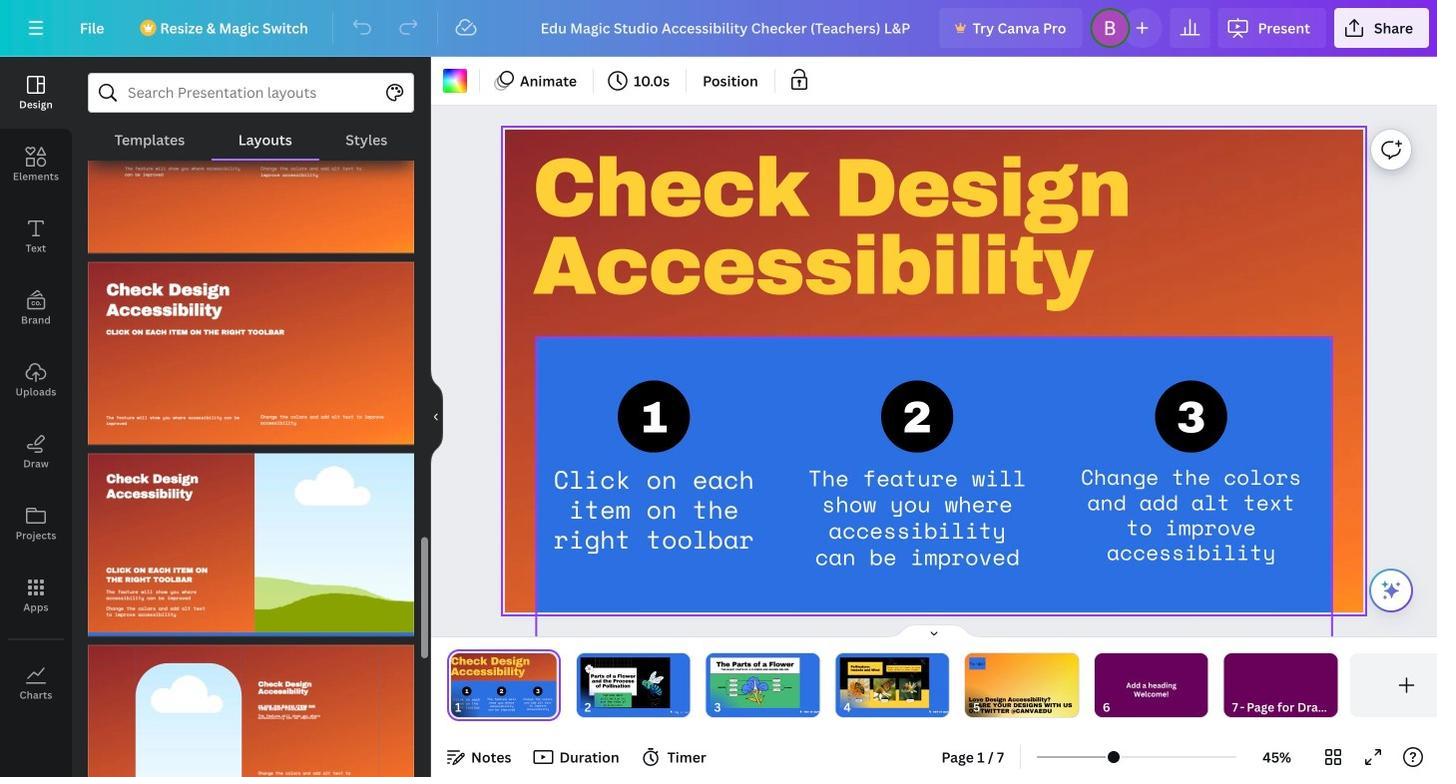 Task type: locate. For each thing, give the bounding box(es) containing it.
page 1 image
[[447, 654, 561, 718]]

hide pages image
[[887, 624, 982, 640]]

main menu bar
[[0, 0, 1438, 57]]

side panel tab list
[[0, 57, 72, 720]]

Zoom button
[[1245, 742, 1310, 774]]

Search Presentation layouts search field
[[128, 74, 374, 112]]

Design title text field
[[525, 8, 932, 48]]



Task type: describe. For each thing, give the bounding box(es) containing it.
no colour image
[[443, 69, 467, 93]]

canva assistant image
[[1380, 579, 1404, 603]]

Page title text field
[[470, 698, 478, 718]]

hide image
[[430, 369, 443, 465]]



Task type: vqa. For each thing, say whether or not it's contained in the screenshot.
THE PAGE TITLE Text Field
yes



